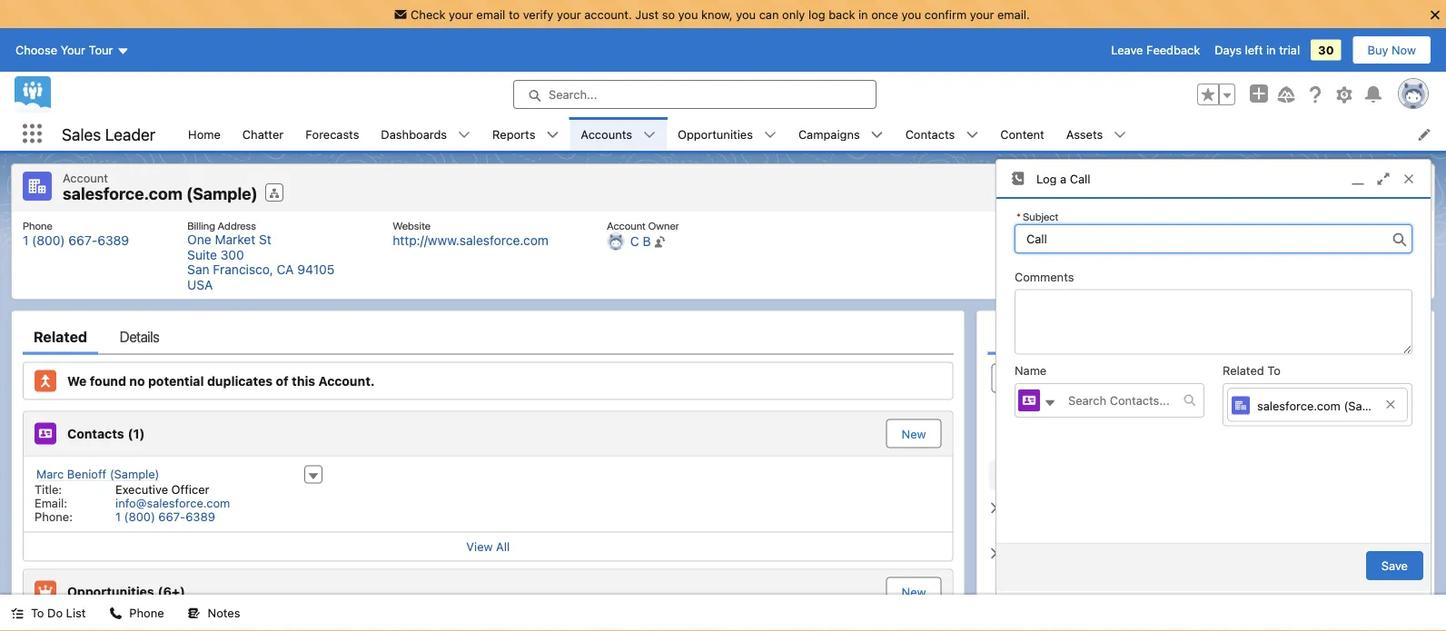 Task type: locate. For each thing, give the bounding box(es) containing it.
notes button
[[177, 595, 251, 632]]

account up c
[[607, 219, 646, 232]]

view all
[[1380, 435, 1423, 449], [467, 540, 510, 554]]

6389 left one
[[97, 233, 129, 248]]

feedback
[[1147, 43, 1201, 57]]

salesforce.com down leader
[[63, 184, 183, 204]]

1 horizontal spatial you
[[736, 7, 756, 21]]

opportunities (6+)
[[67, 585, 185, 600]]

your left 'email'
[[449, 7, 473, 21]]

1 horizontal spatial to
[[1268, 364, 1281, 378]]

1 vertical spatial view all
[[467, 540, 510, 554]]

subject
[[1023, 210, 1059, 223]]

in right back
[[859, 7, 868, 21]]

0 vertical spatial account
[[63, 171, 108, 184]]

follow button
[[1014, 173, 1099, 202]]

text default image
[[458, 129, 471, 141], [547, 129, 559, 141], [764, 129, 777, 141], [1044, 397, 1057, 410], [11, 608, 24, 620], [109, 608, 122, 620]]

contacts right campaigns list item
[[906, 127, 955, 141]]

contacts up marc benioff (sample)
[[67, 426, 124, 441]]

text default image
[[643, 129, 656, 141], [871, 129, 884, 141], [966, 129, 979, 141], [1114, 129, 1127, 141], [1184, 395, 1197, 407], [988, 502, 1001, 515], [988, 548, 1001, 560], [188, 608, 200, 620]]

text default image inside campaigns list item
[[871, 129, 884, 141]]

view all link
[[1379, 428, 1424, 457], [24, 532, 953, 561]]

call
[[1070, 172, 1091, 185]]

opportunities
[[678, 127, 753, 141], [67, 585, 154, 600]]

1 (800) 667-6389
[[115, 510, 215, 524]]

in right the left
[[1267, 43, 1277, 57]]

assets list item
[[1056, 117, 1138, 151]]

1 vertical spatial 667-
[[158, 510, 186, 524]]

1 horizontal spatial phone
[[129, 607, 164, 620]]

(6+)
[[158, 585, 185, 600]]

sales
[[62, 124, 101, 144]]

1 horizontal spatial 667-
[[158, 510, 186, 524]]

accounts list item
[[570, 117, 667, 151]]

duplicates
[[207, 374, 273, 389]]

0 horizontal spatial •
[[1250, 402, 1255, 416]]

marc benioff (sample) element
[[24, 464, 333, 526]]

1 horizontal spatial salesforce.com
[[1258, 399, 1341, 413]]

1 vertical spatial new
[[902, 585, 927, 599]]

0 horizontal spatial salesforce.com (sample)
[[63, 184, 258, 204]]

0 vertical spatial 1 (800) 667-6389 link
[[23, 233, 129, 248]]

of
[[276, 374, 289, 389]]

1 vertical spatial account
[[607, 219, 646, 232]]

to up the filters: all time • all activities • all types in the right of the page
[[1268, 364, 1281, 378]]

0 horizontal spatial in
[[859, 7, 868, 21]]

1 horizontal spatial (800)
[[124, 510, 155, 524]]

1 vertical spatial salesforce.com
[[1258, 399, 1341, 413]]

to
[[1268, 364, 1281, 378], [31, 607, 44, 620]]

0 vertical spatial (800)
[[32, 233, 65, 248]]

2 new button from the top
[[887, 578, 942, 607]]

0 horizontal spatial view all link
[[24, 532, 953, 561]]

text default image left the campaigns link
[[764, 129, 777, 141]]

so
[[662, 7, 675, 21]]

1 vertical spatial 6389
[[186, 510, 215, 524]]

contacts image down name
[[1019, 390, 1041, 412]]

we
[[67, 374, 87, 389]]

• right time
[[1250, 402, 1255, 416]]

1 horizontal spatial in
[[1267, 43, 1277, 57]]

0 vertical spatial 1
[[23, 233, 28, 248]]

days left in trial
[[1215, 43, 1301, 57]]

email.
[[998, 7, 1030, 21]]

this
[[292, 374, 315, 389]]

1 horizontal spatial view all
[[1380, 435, 1423, 449]]

save button
[[1367, 552, 1424, 581]]

ca
[[277, 262, 294, 277]]

1 new from the top
[[902, 427, 927, 441]]

1 vertical spatial view
[[467, 540, 493, 554]]

text default image inside contacts list item
[[966, 129, 979, 141]]

1 vertical spatial contacts image
[[35, 423, 56, 445]]

0 vertical spatial related
[[34, 328, 87, 345]]

0 vertical spatial salesforce.com
[[63, 184, 183, 204]]

your right the verify
[[557, 7, 581, 21]]

text default image left do
[[11, 608, 24, 620]]

1 your from the left
[[449, 7, 473, 21]]

1 horizontal spatial •
[[1328, 402, 1333, 416]]

667-
[[69, 233, 97, 248], [158, 510, 186, 524]]

1 (800) 667-6389 link
[[23, 233, 129, 248], [115, 510, 215, 524]]

opportunities inside "list item"
[[678, 127, 753, 141]]

1 horizontal spatial opportunities
[[678, 127, 753, 141]]

contacts inside related tab panel
[[67, 426, 124, 441]]

to do list button
[[0, 595, 97, 632]]

leave
[[1112, 43, 1144, 57]]

text default image inside dashboards list item
[[458, 129, 471, 141]]

sep
[[1355, 551, 1376, 564]]

view down types on the bottom right
[[1380, 435, 1406, 449]]

accounts
[[581, 127, 632, 141]]

0 horizontal spatial account
[[63, 171, 108, 184]]

1 vertical spatial opportunities
[[67, 585, 154, 600]]

salesforce.com - 350 widgets (sample) element
[[333, 622, 643, 632]]

(800) inside phone 1 (800) 667-6389
[[32, 233, 65, 248]]

contacts image up marc
[[35, 423, 56, 445]]

•
[[1250, 402, 1255, 416], [1328, 402, 1333, 416]]

0 horizontal spatial contacts
[[67, 426, 124, 441]]

0 horizontal spatial to
[[31, 607, 44, 620]]

salesforce.com (sample) up billing
[[63, 184, 258, 204]]

1 new button from the top
[[887, 419, 942, 448]]

(sample) inside log a call dialog
[[1345, 399, 1394, 413]]

1 vertical spatial (sample)
[[1345, 399, 1394, 413]]

salesforce.com (sample)
[[63, 184, 258, 204], [1258, 399, 1394, 413]]

your
[[61, 43, 85, 57]]

back
[[829, 7, 856, 21]]

1 vertical spatial to
[[31, 607, 44, 620]]

owner
[[648, 219, 679, 232]]

account down sales
[[63, 171, 108, 184]]

confirm
[[925, 7, 967, 21]]

notes
[[208, 607, 240, 620]]

you right "once"
[[902, 7, 922, 21]]

no
[[129, 374, 145, 389]]

salesforce.com down related to
[[1258, 399, 1341, 413]]

0 horizontal spatial view all
[[467, 540, 510, 554]]

info@salesforce.com link
[[115, 497, 230, 510]]

0 horizontal spatial related
[[34, 328, 87, 345]]

1 you from the left
[[679, 7, 698, 21]]

1 horizontal spatial view all link
[[1379, 428, 1424, 457]]

opportunities list item
[[667, 117, 788, 151]]

list
[[177, 117, 1447, 151], [12, 211, 1435, 299]]

view all link up salesforce.com - 350 widgets (sample) element
[[24, 532, 953, 561]]

francisco,
[[213, 262, 273, 277]]

save
[[1382, 559, 1409, 573]]

contacts
[[906, 127, 955, 141], [67, 426, 124, 441]]

opportunities inside related tab panel
[[67, 585, 154, 600]]

1 vertical spatial list
[[12, 211, 1435, 299]]

your
[[449, 7, 473, 21], [557, 7, 581, 21], [970, 7, 995, 21]]

6389 inside marc benioff (sample) element
[[186, 510, 215, 524]]

tab list
[[23, 319, 954, 355]]

b
[[643, 234, 651, 249]]

billing
[[187, 219, 215, 232]]

contacts list item
[[895, 117, 990, 151]]

contacts (1)
[[67, 426, 145, 441]]

6389 down officer
[[186, 510, 215, 524]]

text default image inside opportunities "list item"
[[764, 129, 777, 141]]

related
[[34, 328, 87, 345], [1223, 364, 1265, 378]]

0 horizontal spatial your
[[449, 7, 473, 21]]

new for (1)
[[902, 427, 927, 441]]

text default image inside notes button
[[188, 608, 200, 620]]

phone inside button
[[129, 607, 164, 620]]

0 vertical spatial opportunities
[[678, 127, 753, 141]]

1 vertical spatial new button
[[887, 578, 942, 607]]

text default image right reports at the left
[[547, 129, 559, 141]]

None text field
[[1015, 225, 1413, 254]]

view all down types on the bottom right
[[1380, 435, 1423, 449]]

0 vertical spatial (sample)
[[186, 184, 258, 204]]

0 vertical spatial 6389
[[97, 233, 129, 248]]

2 new from the top
[[902, 585, 927, 599]]

account owner
[[607, 219, 679, 232]]

0 vertical spatial view all
[[1380, 435, 1423, 449]]

related up time
[[1223, 364, 1265, 378]]

http://www.salesforce.com link
[[393, 233, 549, 248]]

0 vertical spatial view all link
[[1379, 428, 1424, 457]]

1 vertical spatial related
[[1223, 364, 1265, 378]]

1 horizontal spatial 6389
[[186, 510, 215, 524]]

view all up salesforce.com - 350 widgets (sample) element
[[467, 540, 510, 554]]

text default image down name
[[1044, 397, 1057, 410]]

0 vertical spatial 667-
[[69, 233, 97, 248]]

0 horizontal spatial (sample)
[[110, 468, 159, 481]]

1 vertical spatial phone
[[129, 607, 164, 620]]

related inside tab list
[[34, 328, 87, 345]]

buy
[[1368, 43, 1389, 57]]

1 horizontal spatial your
[[557, 7, 581, 21]]

0 horizontal spatial opportunities
[[67, 585, 154, 600]]

0 vertical spatial new button
[[887, 419, 942, 448]]

group
[[1198, 84, 1236, 105]]

choose
[[15, 43, 57, 57]]

list containing one market st
[[12, 211, 1435, 299]]

0 vertical spatial list
[[177, 117, 1447, 151]]

activities
[[1275, 402, 1325, 416]]

account inside list
[[607, 219, 646, 232]]

1 vertical spatial 1
[[115, 510, 121, 524]]

phone inside phone 1 (800) 667-6389
[[23, 219, 53, 232]]

Name text field
[[1058, 384, 1184, 417]]

your left email.
[[970, 7, 995, 21]]

phone:
[[35, 510, 73, 524]]

related inside log a call dialog
[[1223, 364, 1265, 378]]

text default image left reports link
[[458, 129, 471, 141]]

website http://www.salesforce.com
[[393, 219, 549, 248]]

contacts inside list item
[[906, 127, 955, 141]]

2 horizontal spatial you
[[902, 7, 922, 21]]

delete button
[[1329, 173, 1396, 202]]

0 vertical spatial new
[[902, 427, 927, 441]]

(sample) right activities
[[1345, 399, 1394, 413]]

(800)
[[32, 233, 65, 248], [124, 510, 155, 524]]

1 vertical spatial salesforce.com (sample)
[[1258, 399, 1394, 413]]

*
[[1017, 210, 1021, 223]]

contacts image inside log a call dialog
[[1019, 390, 1041, 412]]

0 horizontal spatial 6389
[[97, 233, 129, 248]]

view up salesforce.com - 350 widgets (sample) element
[[467, 540, 493, 554]]

2 horizontal spatial (sample)
[[1345, 399, 1394, 413]]

0 horizontal spatial you
[[679, 7, 698, 21]]

related up "we"
[[34, 328, 87, 345]]

1 horizontal spatial related
[[1223, 364, 1265, 378]]

new button
[[887, 419, 942, 448], [887, 578, 942, 607]]

phone for phone 1 (800) 667-6389
[[23, 219, 53, 232]]

campaigns
[[799, 127, 860, 141]]

related link
[[34, 319, 87, 355]]

1 vertical spatial contacts
[[67, 426, 124, 441]]

activity tab list
[[988, 319, 1424, 355]]

1 horizontal spatial 1
[[115, 510, 121, 524]]

in
[[859, 7, 868, 21], [1267, 43, 1277, 57]]

0 vertical spatial contacts
[[906, 127, 955, 141]]

forecasts link
[[295, 117, 370, 151]]

text default image down opportunities (6+)
[[109, 608, 122, 620]]

assets
[[1067, 127, 1103, 141]]

667- inside marc benioff (sample) element
[[158, 510, 186, 524]]

text default image inside phone button
[[109, 608, 122, 620]]

to left do
[[31, 607, 44, 620]]

view all link down types on the bottom right
[[1379, 428, 1424, 457]]

1 vertical spatial view all link
[[24, 532, 953, 561]]

email:
[[35, 497, 67, 510]]

• right activities
[[1328, 402, 1333, 416]]

account for account
[[63, 171, 108, 184]]

left
[[1246, 43, 1264, 57]]

leader
[[105, 124, 155, 144]]

all
[[1205, 402, 1219, 416], [1258, 402, 1272, 416], [1337, 402, 1350, 416], [1409, 435, 1423, 449], [496, 540, 510, 554]]

contacts image
[[1019, 390, 1041, 412], [35, 423, 56, 445]]

1 horizontal spatial contacts image
[[1019, 390, 1041, 412]]

(sample) up address
[[186, 184, 258, 204]]

1 vertical spatial (800)
[[124, 510, 155, 524]]

you left can
[[736, 7, 756, 21]]

2 horizontal spatial your
[[970, 7, 995, 21]]

to inside button
[[31, 607, 44, 620]]

1 horizontal spatial salesforce.com (sample)
[[1258, 399, 1394, 413]]

now
[[1392, 43, 1417, 57]]

0 vertical spatial phone
[[23, 219, 53, 232]]

0 vertical spatial contacts image
[[1019, 390, 1041, 412]]

opportunities down search... button
[[678, 127, 753, 141]]

you right so
[[679, 7, 698, 21]]

executive
[[115, 483, 168, 497]]

text default image inside to do list button
[[11, 608, 24, 620]]

text default image inside reports list item
[[547, 129, 559, 141]]

0 horizontal spatial 1
[[23, 233, 28, 248]]

opportunities up list
[[67, 585, 154, 600]]

1 horizontal spatial contacts
[[906, 127, 955, 141]]

website
[[393, 219, 431, 232]]

1 horizontal spatial view
[[1380, 435, 1406, 449]]

salesforce.com (sample) down related to
[[1258, 399, 1394, 413]]

filters:
[[1165, 402, 1202, 416]]

6389 inside phone 1 (800) 667-6389
[[97, 233, 129, 248]]

0 horizontal spatial (800)
[[32, 233, 65, 248]]

0 horizontal spatial 667-
[[69, 233, 97, 248]]

salesforce.com inside log a call dialog
[[1258, 399, 1341, 413]]

types
[[1354, 402, 1384, 416]]

1 horizontal spatial account
[[607, 219, 646, 232]]

salesforce.com - 240 widgets (sample) element
[[24, 622, 333, 632]]

2 vertical spatial (sample)
[[110, 468, 159, 481]]

(sample) up executive
[[110, 468, 159, 481]]

0 vertical spatial to
[[1268, 364, 1281, 378]]

new for (6+)
[[902, 585, 927, 599]]

0 horizontal spatial phone
[[23, 219, 53, 232]]

0 horizontal spatial view
[[467, 540, 493, 554]]



Task type: vqa. For each thing, say whether or not it's contained in the screenshot.
Opportunities to the right
yes



Task type: describe. For each thing, give the bounding box(es) containing it.
contacts link
[[895, 117, 966, 151]]

0 vertical spatial in
[[859, 7, 868, 21]]

campaigns link
[[788, 117, 871, 151]]

activity
[[999, 328, 1053, 345]]

info@salesforce.com phone:
[[35, 497, 230, 524]]

text default image inside assets list item
[[1114, 129, 1127, 141]]

marc
[[36, 468, 64, 481]]

related for related
[[34, 328, 87, 345]]

address
[[218, 219, 256, 232]]

salesforce.com (sample) link
[[1228, 388, 1409, 422]]

contacts for contacts
[[906, 127, 955, 141]]

comments
[[1015, 270, 1075, 284]]

1 inside marc benioff (sample) element
[[115, 510, 121, 524]]

st
[[259, 232, 271, 247]]

http://www.salesforce.com
[[393, 233, 549, 248]]

details link
[[120, 319, 160, 355]]

0 horizontal spatial salesforce.com
[[63, 184, 183, 204]]

just
[[636, 7, 659, 21]]

trial
[[1280, 43, 1301, 57]]

forecasts
[[306, 127, 359, 141]]

phone button
[[99, 595, 175, 632]]

related tab panel
[[23, 355, 954, 632]]

can
[[759, 7, 779, 21]]

content link
[[990, 117, 1056, 151]]

delete
[[1345, 181, 1380, 195]]

days
[[1215, 43, 1242, 57]]

dashboards link
[[370, 117, 458, 151]]

check your email to verify your account. just so you know, you can only log back in once you confirm your email.
[[411, 7, 1030, 21]]

30
[[1319, 43, 1335, 57]]

salesforce.com (sample) inside log a call dialog
[[1258, 399, 1394, 413]]

campaigns list item
[[788, 117, 895, 151]]

2 • from the left
[[1328, 402, 1333, 416]]

tour
[[89, 43, 113, 57]]

1 vertical spatial 1 (800) 667-6389 link
[[115, 510, 215, 524]]

to inside log a call dialog
[[1268, 364, 1281, 378]]

marc benioff (sample)
[[36, 468, 159, 481]]

tab list containing related
[[23, 319, 954, 355]]

we found no potential duplicates of this account.
[[67, 374, 375, 389]]

view inside related tab panel
[[467, 540, 493, 554]]

suite
[[187, 247, 217, 262]]

opportunities for opportunities (6+)
[[67, 585, 154, 600]]

account.
[[319, 374, 375, 389]]

san
[[187, 262, 210, 277]]

leave feedback
[[1112, 43, 1201, 57]]

account for account owner
[[607, 219, 646, 232]]

know,
[[702, 7, 733, 21]]

3 your from the left
[[970, 7, 995, 21]]

billing address one market st suite 300 san francisco, ca 94105 usa
[[187, 219, 335, 292]]

(sample) inside related tab panel
[[110, 468, 159, 481]]

market
[[215, 232, 256, 247]]

log
[[809, 7, 826, 21]]

salesforce.com - 320 widgets (sample) element
[[643, 622, 953, 632]]

log a call dialog
[[996, 159, 1432, 595]]

2 you from the left
[[736, 7, 756, 21]]

Comments text field
[[1015, 290, 1413, 355]]

2 your from the left
[[557, 7, 581, 21]]

0 vertical spatial view
[[1380, 435, 1406, 449]]

c b link
[[631, 234, 651, 250]]

choose your tour
[[15, 43, 113, 57]]

* subject
[[1017, 210, 1059, 223]]

dashboards list item
[[370, 117, 482, 151]]

opportunities image
[[35, 581, 56, 603]]

usa
[[187, 277, 213, 292]]

new button for contacts (1)
[[887, 419, 942, 448]]

officer
[[171, 483, 209, 497]]

0 vertical spatial salesforce.com (sample)
[[63, 184, 258, 204]]

1 inside phone 1 (800) 667-6389
[[23, 233, 28, 248]]

1 horizontal spatial (sample)
[[186, 184, 258, 204]]

buy now
[[1368, 43, 1417, 57]]

sales leader
[[62, 124, 155, 144]]

new button for opportunities (6+)
[[887, 578, 942, 607]]

reports list item
[[482, 117, 570, 151]]

do
[[47, 607, 63, 620]]

choose your tour button
[[15, 36, 130, 65]]

1 • from the left
[[1250, 402, 1255, 416]]

667- inside phone 1 (800) 667-6389
[[69, 233, 97, 248]]

check
[[411, 7, 446, 21]]

contacts for contacts (1)
[[67, 426, 124, 441]]

verify
[[523, 7, 554, 21]]

view all inside related tab panel
[[467, 540, 510, 554]]

reports link
[[482, 117, 547, 151]]

title:
[[35, 483, 62, 497]]

info@salesforce.com
[[115, 497, 230, 510]]

related for related to
[[1223, 364, 1265, 378]]

94105
[[297, 262, 335, 277]]

benioff
[[67, 468, 106, 481]]

reports
[[493, 127, 536, 141]]

opportunities for opportunities
[[678, 127, 753, 141]]

home
[[188, 127, 221, 141]]

activity link
[[999, 319, 1053, 355]]

1 vertical spatial in
[[1267, 43, 1277, 57]]

marc benioff (sample) link
[[36, 468, 159, 482]]

assets link
[[1056, 117, 1114, 151]]

once
[[872, 7, 899, 21]]

log
[[1037, 172, 1057, 185]]

phone for phone
[[129, 607, 164, 620]]

list containing home
[[177, 117, 1447, 151]]

sep 28
[[1355, 551, 1393, 564]]

list
[[66, 607, 86, 620]]

accounts link
[[570, 117, 643, 151]]

account.
[[585, 7, 632, 21]]

executive officer email:
[[35, 483, 209, 510]]

to
[[509, 7, 520, 21]]

(800) inside marc benioff (sample) element
[[124, 510, 155, 524]]

filters: all time • all activities • all types
[[1165, 402, 1384, 416]]

dashboards
[[381, 127, 447, 141]]

28
[[1379, 551, 1393, 564]]

found
[[90, 374, 126, 389]]

log a call
[[1037, 172, 1091, 185]]

text default image inside log a call dialog
[[1184, 395, 1197, 407]]

search... button
[[513, 80, 877, 109]]

3 you from the left
[[902, 7, 922, 21]]

0 horizontal spatial contacts image
[[35, 423, 56, 445]]

only
[[783, 7, 806, 21]]

chatter
[[243, 127, 284, 141]]

content
[[1001, 127, 1045, 141]]

c b
[[631, 234, 651, 249]]

all inside related tab panel
[[496, 540, 510, 554]]

text default image inside the accounts list item
[[643, 129, 656, 141]]



